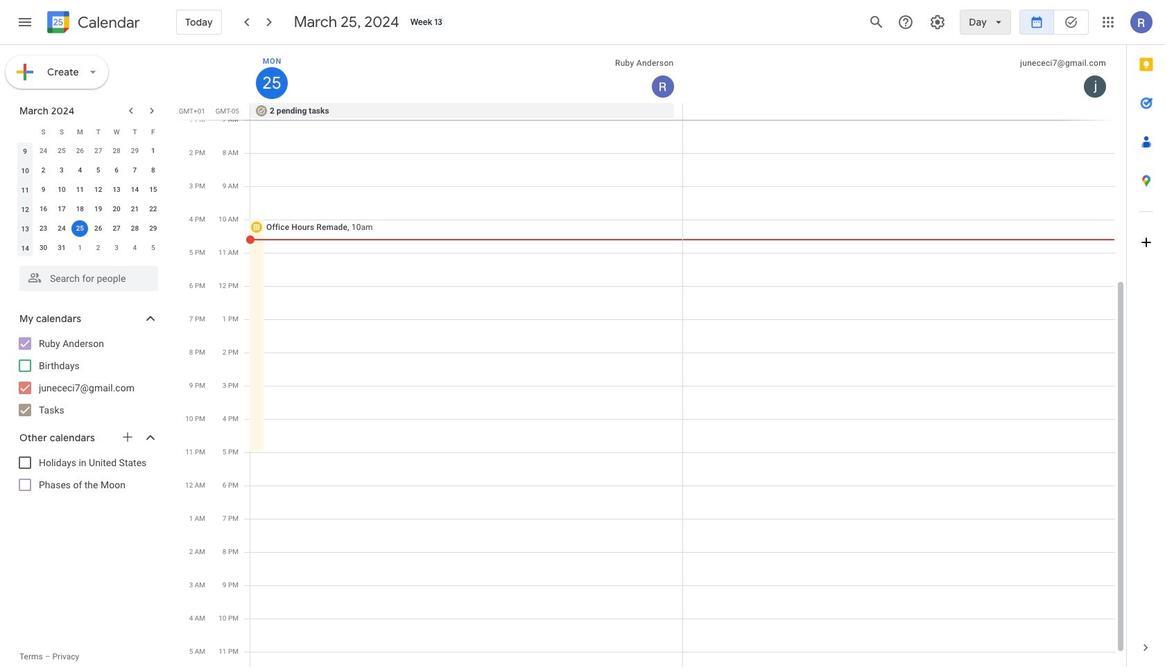 Task type: locate. For each thing, give the bounding box(es) containing it.
february 29 element
[[127, 143, 143, 160]]

29 element
[[145, 221, 161, 237]]

7 element
[[127, 162, 143, 179]]

february 25 element
[[53, 143, 70, 160]]

17 element
[[53, 201, 70, 218]]

9 element
[[35, 182, 52, 198]]

1 horizontal spatial column header
[[250, 45, 683, 103]]

23 element
[[35, 221, 52, 237]]

22 element
[[145, 201, 161, 218]]

21 element
[[127, 201, 143, 218]]

heading
[[75, 14, 140, 31]]

1 vertical spatial column header
[[16, 122, 34, 141]]

february 26 element
[[72, 143, 88, 160]]

11 element
[[72, 182, 88, 198]]

24 element
[[53, 221, 70, 237]]

february 24 element
[[35, 143, 52, 160]]

None search field
[[0, 261, 172, 291]]

grid
[[178, 45, 1126, 668]]

0 horizontal spatial column header
[[16, 122, 34, 141]]

19 element
[[90, 201, 107, 218]]

my calendars list
[[3, 333, 172, 422]]

add other calendars image
[[121, 431, 135, 445]]

april 4 element
[[127, 240, 143, 257]]

tab list
[[1127, 45, 1165, 629]]

13 element
[[108, 182, 125, 198]]

15 element
[[145, 182, 161, 198]]

Search for people text field
[[28, 266, 150, 291]]

row group
[[16, 141, 162, 258]]

april 1 element
[[72, 240, 88, 257]]

26 element
[[90, 221, 107, 237]]

31 element
[[53, 240, 70, 257]]

april 2 element
[[90, 240, 107, 257]]

cell
[[71, 219, 89, 239]]

6 element
[[108, 162, 125, 179]]

12 element
[[90, 182, 107, 198]]

february 28 element
[[108, 143, 125, 160]]

10 element
[[53, 182, 70, 198]]

row
[[244, 103, 1126, 120], [16, 122, 162, 141], [16, 141, 162, 161], [16, 161, 162, 180], [16, 180, 162, 200], [16, 200, 162, 219], [16, 219, 162, 239], [16, 239, 162, 258]]

25, today element
[[72, 221, 88, 237]]

april 5 element
[[145, 240, 161, 257]]

column header
[[250, 45, 683, 103], [16, 122, 34, 141]]



Task type: vqa. For each thing, say whether or not it's contained in the screenshot.
April 1 element
yes



Task type: describe. For each thing, give the bounding box(es) containing it.
18 element
[[72, 201, 88, 218]]

14 element
[[127, 182, 143, 198]]

28 element
[[127, 221, 143, 237]]

4 element
[[72, 162, 88, 179]]

row group inside the march 2024 grid
[[16, 141, 162, 258]]

april 3 element
[[108, 240, 125, 257]]

27 element
[[108, 221, 125, 237]]

february 27 element
[[90, 143, 107, 160]]

8 element
[[145, 162, 161, 179]]

main drawer image
[[17, 14, 33, 31]]

settings menu image
[[930, 14, 946, 31]]

30 element
[[35, 240, 52, 257]]

column header inside the march 2024 grid
[[16, 122, 34, 141]]

0 vertical spatial column header
[[250, 45, 683, 103]]

1 element
[[145, 143, 161, 160]]

other calendars list
[[3, 452, 172, 497]]

heading inside the calendar element
[[75, 14, 140, 31]]

3 element
[[53, 162, 70, 179]]

calendar element
[[44, 8, 140, 39]]

march 2024 grid
[[13, 122, 162, 258]]

20 element
[[108, 201, 125, 218]]

2 element
[[35, 162, 52, 179]]

16 element
[[35, 201, 52, 218]]

5 element
[[90, 162, 107, 179]]

cell inside row group
[[71, 219, 89, 239]]

monday, march 25, today element
[[256, 67, 288, 99]]



